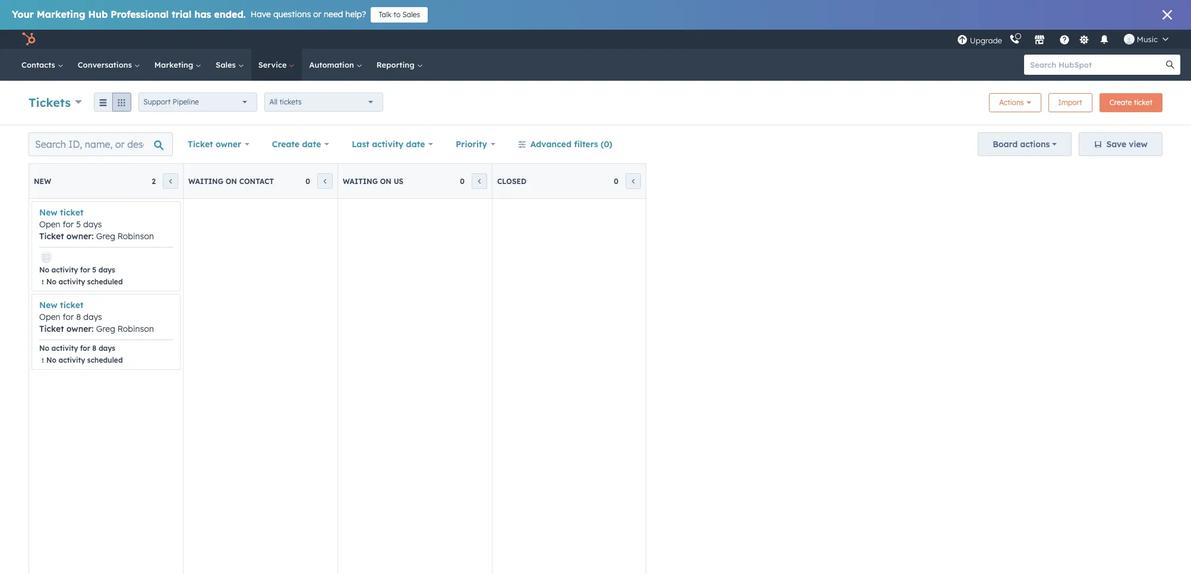 Task type: locate. For each thing, give the bounding box(es) containing it.
activity down no activity for 8 days at the bottom of the page
[[59, 356, 85, 365]]

ticket up no activity for 5 days
[[39, 231, 64, 242]]

tickets banner
[[29, 90, 1163, 113]]

waiting down last at top
[[343, 177, 378, 186]]

marketplaces button
[[1027, 30, 1052, 49]]

for inside 'new ticket open for 8 days ticket owner : greg robinson'
[[63, 312, 74, 323]]

sales right to
[[403, 10, 420, 19]]

filters
[[574, 139, 598, 150]]

sales left 'service'
[[216, 60, 238, 70]]

open
[[39, 219, 60, 230], [39, 312, 60, 323]]

settings link
[[1077, 33, 1092, 45]]

marketing left hub
[[37, 8, 85, 20]]

ticket
[[188, 139, 213, 150], [39, 231, 64, 242], [39, 324, 64, 335]]

1 vertical spatial 8
[[92, 344, 96, 353]]

2
[[152, 177, 156, 186]]

service link
[[251, 49, 302, 81]]

2 vertical spatial ticket
[[60, 300, 83, 311]]

scheduled
[[87, 277, 123, 286], [87, 356, 123, 365]]

greg up no activity for 8 days at the bottom of the page
[[96, 324, 115, 335]]

: inside new ticket open for 5 days ticket owner : greg robinson
[[92, 231, 94, 242]]

days down new ticket open for 5 days ticket owner : greg robinson
[[99, 266, 115, 274]]

robinson for new ticket open for 5 days ticket owner : greg robinson
[[118, 231, 154, 242]]

1 greg from the top
[[96, 231, 115, 242]]

ticket
[[1134, 98, 1153, 107], [60, 207, 83, 218], [60, 300, 83, 311]]

activity right last at top
[[372, 139, 404, 150]]

0 horizontal spatial sales
[[216, 60, 238, 70]]

ended.
[[214, 8, 246, 20]]

0 vertical spatial create
[[1110, 98, 1132, 107]]

ticket inside new ticket open for 5 days ticket owner : greg robinson
[[39, 231, 64, 242]]

2 waiting from the left
[[343, 177, 378, 186]]

for down new ticket open for 5 days ticket owner : greg robinson
[[80, 266, 90, 274]]

activity down no activity for 5 days
[[59, 277, 85, 286]]

waiting
[[188, 177, 223, 186], [343, 177, 378, 186]]

0 vertical spatial ticket
[[1134, 98, 1153, 107]]

no activity scheduled down no activity for 8 days at the bottom of the page
[[46, 356, 123, 365]]

new ticket link for 8 days
[[39, 300, 83, 311]]

robinson inside 'new ticket open for 8 days ticket owner : greg robinson'
[[118, 324, 154, 335]]

1 vertical spatial new
[[39, 207, 58, 218]]

on left us in the top of the page
[[380, 177, 392, 186]]

hubspot link
[[14, 32, 45, 46]]

0 horizontal spatial waiting
[[188, 177, 223, 186]]

open up no activity for 8 days at the bottom of the page
[[39, 312, 60, 323]]

greg inside new ticket open for 5 days ticket owner : greg robinson
[[96, 231, 115, 242]]

1 horizontal spatial 8
[[92, 344, 96, 353]]

ticket for new ticket open for 8 days ticket owner : greg robinson
[[39, 324, 64, 335]]

close image
[[1163, 10, 1172, 20]]

new ticket link
[[39, 207, 83, 218], [39, 300, 83, 311]]

: up no activity for 5 days
[[92, 231, 94, 242]]

0 vertical spatial new ticket link
[[39, 207, 83, 218]]

ticket inside 'new ticket open for 8 days ticket owner : greg robinson'
[[60, 300, 83, 311]]

1 horizontal spatial marketing
[[154, 60, 196, 70]]

1 vertical spatial robinson
[[118, 324, 154, 335]]

robinson
[[118, 231, 154, 242], [118, 324, 154, 335]]

0 vertical spatial marketing
[[37, 8, 85, 20]]

scheduled down no activity for 8 days at the bottom of the page
[[87, 356, 123, 365]]

talk to sales
[[379, 10, 420, 19]]

advanced filters (0) button
[[510, 132, 620, 156]]

no activity scheduled down no activity for 5 days
[[46, 277, 123, 286]]

ticket up view
[[1134, 98, 1153, 107]]

save
[[1107, 139, 1127, 150]]

1 date from the left
[[302, 139, 321, 150]]

open up no activity for 5 days
[[39, 219, 60, 230]]

marketing up support pipeline
[[154, 60, 196, 70]]

1 vertical spatial scheduled
[[87, 356, 123, 365]]

1 vertical spatial 5
[[92, 266, 96, 274]]

for inside new ticket open for 5 days ticket owner : greg robinson
[[63, 219, 74, 230]]

notifications image
[[1099, 35, 1110, 46]]

(0)
[[601, 139, 613, 150]]

greg up no activity for 5 days
[[96, 231, 115, 242]]

days
[[83, 219, 102, 230], [99, 266, 115, 274], [83, 312, 102, 323], [99, 344, 115, 353]]

0 vertical spatial :
[[92, 231, 94, 242]]

ticket inside new ticket open for 5 days ticket owner : greg robinson
[[60, 207, 83, 218]]

contact
[[239, 177, 274, 186]]

no activity scheduled for 5
[[46, 277, 123, 286]]

scheduled for 5
[[87, 277, 123, 286]]

ticket up no activity for 5 days
[[60, 207, 83, 218]]

1 horizontal spatial date
[[406, 139, 425, 150]]

upgrade image
[[957, 35, 968, 45]]

on left contact
[[226, 177, 237, 186]]

2 open from the top
[[39, 312, 60, 323]]

board actions
[[993, 139, 1050, 150]]

greg
[[96, 231, 115, 242], [96, 324, 115, 335]]

days up no activity for 8 days at the bottom of the page
[[83, 312, 102, 323]]

0 vertical spatial 8
[[76, 312, 81, 323]]

sales inside button
[[403, 10, 420, 19]]

on
[[226, 177, 237, 186], [380, 177, 392, 186]]

greg robinson image
[[1124, 34, 1135, 45]]

days up no activity for 5 days
[[83, 219, 102, 230]]

1 horizontal spatial waiting
[[343, 177, 378, 186]]

0 vertical spatial robinson
[[118, 231, 154, 242]]

contacts link
[[14, 49, 71, 81]]

0 horizontal spatial 0
[[305, 177, 310, 186]]

for
[[63, 219, 74, 230], [80, 266, 90, 274], [63, 312, 74, 323], [80, 344, 90, 353]]

0 horizontal spatial on
[[226, 177, 237, 186]]

: for 8
[[92, 324, 94, 335]]

greg inside 'new ticket open for 8 days ticket owner : greg robinson'
[[96, 324, 115, 335]]

0 for us
[[460, 177, 465, 186]]

0 horizontal spatial create
[[272, 139, 300, 150]]

1 robinson from the top
[[118, 231, 154, 242]]

board
[[993, 139, 1018, 150]]

activity
[[372, 139, 404, 150], [51, 266, 78, 274], [59, 277, 85, 286], [51, 344, 78, 353], [59, 356, 85, 365]]

date right last at top
[[406, 139, 425, 150]]

1 vertical spatial owner
[[66, 231, 92, 242]]

or
[[313, 9, 321, 20]]

1 horizontal spatial 0
[[460, 177, 465, 186]]

for up no activity for 5 days
[[63, 219, 74, 230]]

8 up no activity for 8 days at the bottom of the page
[[76, 312, 81, 323]]

tickets
[[29, 95, 71, 110]]

last
[[352, 139, 369, 150]]

: up no activity for 8 days at the bottom of the page
[[92, 324, 94, 335]]

need
[[324, 9, 343, 20]]

0 vertical spatial no activity scheduled
[[46, 277, 123, 286]]

1 waiting from the left
[[188, 177, 223, 186]]

closed
[[497, 177, 527, 186]]

group inside tickets banner
[[94, 93, 131, 112]]

5
[[76, 219, 81, 230], [92, 266, 96, 274]]

1 0 from the left
[[305, 177, 310, 186]]

ticket inside button
[[1134, 98, 1153, 107]]

1 vertical spatial open
[[39, 312, 60, 323]]

0 horizontal spatial date
[[302, 139, 321, 150]]

0 vertical spatial open
[[39, 219, 60, 230]]

0
[[305, 177, 310, 186], [460, 177, 465, 186], [614, 177, 619, 186]]

marketing
[[37, 8, 85, 20], [154, 60, 196, 70]]

1 vertical spatial ticket
[[39, 231, 64, 242]]

ticket for new ticket open for 5 days ticket owner : greg robinson
[[39, 231, 64, 242]]

Search ID, name, or description search field
[[29, 132, 173, 156]]

owner
[[216, 139, 241, 150], [66, 231, 92, 242], [66, 324, 92, 335]]

save view
[[1107, 139, 1148, 150]]

calling icon image
[[1009, 34, 1020, 45]]

1 open from the top
[[39, 219, 60, 230]]

owner inside new ticket open for 5 days ticket owner : greg robinson
[[66, 231, 92, 242]]

5 up no activity for 5 days
[[76, 219, 81, 230]]

: inside 'new ticket open for 8 days ticket owner : greg robinson'
[[92, 324, 94, 335]]

5 down new ticket open for 5 days ticket owner : greg robinson
[[92, 266, 96, 274]]

1 vertical spatial no activity scheduled
[[46, 356, 123, 365]]

2 greg from the top
[[96, 324, 115, 335]]

new inside new ticket open for 5 days ticket owner : greg robinson
[[39, 207, 58, 218]]

1 on from the left
[[226, 177, 237, 186]]

2 scheduled from the top
[[87, 356, 123, 365]]

0 vertical spatial owner
[[216, 139, 241, 150]]

2 no activity scheduled from the top
[[46, 356, 123, 365]]

music button
[[1117, 30, 1176, 49]]

0 horizontal spatial 8
[[76, 312, 81, 323]]

ticket owner
[[188, 139, 241, 150]]

import
[[1059, 98, 1082, 107]]

2 0 from the left
[[460, 177, 465, 186]]

1 vertical spatial :
[[92, 324, 94, 335]]

for up no activity for 8 days at the bottom of the page
[[63, 312, 74, 323]]

new
[[34, 177, 51, 186], [39, 207, 58, 218], [39, 300, 58, 311]]

owner up waiting on contact
[[216, 139, 241, 150]]

create up save view button
[[1110, 98, 1132, 107]]

ticket inside 'new ticket open for 8 days ticket owner : greg robinson'
[[39, 324, 64, 335]]

0 vertical spatial sales
[[403, 10, 420, 19]]

8 inside 'new ticket open for 8 days ticket owner : greg robinson'
[[76, 312, 81, 323]]

0 vertical spatial ticket
[[188, 139, 213, 150]]

ticket down support pipeline popup button
[[188, 139, 213, 150]]

robinson inside new ticket open for 5 days ticket owner : greg robinson
[[118, 231, 154, 242]]

open inside 'new ticket open for 8 days ticket owner : greg robinson'
[[39, 312, 60, 323]]

ticket inside popup button
[[188, 139, 213, 150]]

1 horizontal spatial 5
[[92, 266, 96, 274]]

Search HubSpot search field
[[1024, 55, 1170, 75]]

create ticket button
[[1100, 93, 1163, 112]]

0 vertical spatial greg
[[96, 231, 115, 242]]

create for create date
[[272, 139, 300, 150]]

for down 'new ticket open for 8 days ticket owner : greg robinson'
[[80, 344, 90, 353]]

owner up no activity for 5 days
[[66, 231, 92, 242]]

no activity scheduled
[[46, 277, 123, 286], [46, 356, 123, 365]]

1 scheduled from the top
[[87, 277, 123, 286]]

2 on from the left
[[380, 177, 392, 186]]

ticket down no activity for 5 days
[[60, 300, 83, 311]]

0 horizontal spatial marketing
[[37, 8, 85, 20]]

new for new ticket open for 8 days ticket owner : greg robinson
[[39, 300, 58, 311]]

open for new ticket open for 5 days ticket owner : greg robinson
[[39, 219, 60, 230]]

1 horizontal spatial sales
[[403, 10, 420, 19]]

conversations link
[[71, 49, 147, 81]]

1 vertical spatial marketing
[[154, 60, 196, 70]]

no activity scheduled for 8
[[46, 356, 123, 365]]

all tickets
[[269, 97, 302, 106]]

owner inside 'new ticket open for 8 days ticket owner : greg robinson'
[[66, 324, 92, 335]]

create date button
[[264, 132, 337, 156]]

on for us
[[380, 177, 392, 186]]

2 robinson from the top
[[118, 324, 154, 335]]

1 horizontal spatial on
[[380, 177, 392, 186]]

0 vertical spatial new
[[34, 177, 51, 186]]

1 no activity scheduled from the top
[[46, 277, 123, 286]]

1 vertical spatial new ticket link
[[39, 300, 83, 311]]

0 vertical spatial 5
[[76, 219, 81, 230]]

new inside 'new ticket open for 8 days ticket owner : greg robinson'
[[39, 300, 58, 311]]

ticket for create ticket
[[1134, 98, 1153, 107]]

2 new ticket link from the top
[[39, 300, 83, 311]]

waiting for waiting on us
[[343, 177, 378, 186]]

days down 'new ticket open for 8 days ticket owner : greg robinson'
[[99, 344, 115, 353]]

sales
[[403, 10, 420, 19], [216, 60, 238, 70]]

2 vertical spatial owner
[[66, 324, 92, 335]]

2 horizontal spatial 0
[[614, 177, 619, 186]]

trial
[[172, 8, 192, 20]]

create inside popup button
[[272, 139, 300, 150]]

group
[[94, 93, 131, 112]]

create
[[1110, 98, 1132, 107], [272, 139, 300, 150]]

:
[[92, 231, 94, 242], [92, 324, 94, 335]]

menu
[[956, 30, 1177, 49]]

menu containing music
[[956, 30, 1177, 49]]

on for contact
[[226, 177, 237, 186]]

waiting down ticket owner
[[188, 177, 223, 186]]

activity down 'new ticket open for 8 days ticket owner : greg robinson'
[[51, 344, 78, 353]]

marketplaces image
[[1034, 35, 1045, 46]]

advanced
[[530, 139, 572, 150]]

1 vertical spatial create
[[272, 139, 300, 150]]

2 vertical spatial new
[[39, 300, 58, 311]]

ticket up no activity for 8 days at the bottom of the page
[[39, 324, 64, 335]]

tickets
[[279, 97, 302, 106]]

view
[[1129, 139, 1148, 150]]

no
[[39, 266, 49, 274], [46, 277, 56, 286], [39, 344, 49, 353], [46, 356, 56, 365]]

1 vertical spatial ticket
[[60, 207, 83, 218]]

open inside new ticket open for 5 days ticket owner : greg robinson
[[39, 219, 60, 230]]

3 0 from the left
[[614, 177, 619, 186]]

2 : from the top
[[92, 324, 94, 335]]

scheduled down no activity for 5 days
[[87, 277, 123, 286]]

1 new ticket link from the top
[[39, 207, 83, 218]]

1 : from the top
[[92, 231, 94, 242]]

date down all tickets popup button
[[302, 139, 321, 150]]

8
[[76, 312, 81, 323], [92, 344, 96, 353]]

0 horizontal spatial 5
[[76, 219, 81, 230]]

greg for 5
[[96, 231, 115, 242]]

1 horizontal spatial create
[[1110, 98, 1132, 107]]

0 vertical spatial scheduled
[[87, 277, 123, 286]]

create down all tickets
[[272, 139, 300, 150]]

8 down 'new ticket open for 8 days ticket owner : greg robinson'
[[92, 344, 96, 353]]

1 vertical spatial greg
[[96, 324, 115, 335]]

owner up no activity for 8 days at the bottom of the page
[[66, 324, 92, 335]]

2 vertical spatial ticket
[[39, 324, 64, 335]]

open for new ticket open for 8 days ticket owner : greg robinson
[[39, 312, 60, 323]]

create inside button
[[1110, 98, 1132, 107]]

no activity for 5 days
[[39, 266, 115, 274]]



Task type: describe. For each thing, give the bounding box(es) containing it.
ticket owner button
[[180, 132, 257, 156]]

sales link
[[209, 49, 251, 81]]

scheduled for 8
[[87, 356, 123, 365]]

import button
[[1048, 93, 1092, 112]]

all tickets button
[[264, 93, 383, 112]]

talk
[[379, 10, 392, 19]]

owner for new ticket open for 8 days ticket owner : greg robinson
[[66, 324, 92, 335]]

1 vertical spatial sales
[[216, 60, 238, 70]]

has
[[194, 8, 211, 20]]

ticket for new ticket open for 8 days ticket owner : greg robinson
[[60, 300, 83, 311]]

settings image
[[1079, 35, 1090, 45]]

pipeline
[[173, 97, 199, 106]]

all
[[269, 97, 277, 106]]

calling icon button
[[1005, 31, 1025, 47]]

new for new ticket open for 5 days ticket owner : greg robinson
[[39, 207, 58, 218]]

robinson for new ticket open for 8 days ticket owner : greg robinson
[[118, 324, 154, 335]]

last activity date button
[[344, 132, 441, 156]]

contacts
[[21, 60, 57, 70]]

us
[[394, 177, 404, 186]]

support pipeline
[[144, 97, 199, 106]]

new ticket open for 5 days ticket owner : greg robinson
[[39, 207, 154, 242]]

your
[[12, 8, 34, 20]]

automation
[[309, 60, 356, 70]]

days inside 'new ticket open for 8 days ticket owner : greg robinson'
[[83, 312, 102, 323]]

to
[[394, 10, 401, 19]]

days inside new ticket open for 5 days ticket owner : greg robinson
[[83, 219, 102, 230]]

priority button
[[448, 132, 503, 156]]

actions
[[1020, 139, 1050, 150]]

0 for contact
[[305, 177, 310, 186]]

hub
[[88, 8, 108, 20]]

advanced filters (0)
[[530, 139, 613, 150]]

help image
[[1059, 35, 1070, 46]]

support
[[144, 97, 171, 106]]

help button
[[1055, 30, 1075, 49]]

board actions button
[[978, 132, 1072, 156]]

service
[[258, 60, 289, 70]]

new for new
[[34, 177, 51, 186]]

conversations
[[78, 60, 134, 70]]

notifications button
[[1094, 30, 1115, 49]]

ticket for new ticket open for 5 days ticket owner : greg robinson
[[60, 207, 83, 218]]

waiting on contact
[[188, 177, 274, 186]]

create for create ticket
[[1110, 98, 1132, 107]]

activity inside last activity date popup button
[[372, 139, 404, 150]]

actions
[[999, 98, 1024, 107]]

search image
[[1166, 61, 1175, 69]]

marketing link
[[147, 49, 209, 81]]

priority
[[456, 139, 487, 150]]

questions
[[273, 9, 311, 20]]

help?
[[345, 9, 366, 20]]

waiting for waiting on contact
[[188, 177, 223, 186]]

your marketing hub professional trial has ended. have questions or need help?
[[12, 8, 366, 20]]

professional
[[111, 8, 169, 20]]

music
[[1137, 34, 1158, 44]]

hubspot image
[[21, 32, 36, 46]]

last activity date
[[352, 139, 425, 150]]

activity down new ticket open for 5 days ticket owner : greg robinson
[[51, 266, 78, 274]]

waiting on us
[[343, 177, 404, 186]]

save view button
[[1079, 132, 1163, 156]]

talk to sales button
[[371, 7, 428, 23]]

2 date from the left
[[406, 139, 425, 150]]

reporting
[[377, 60, 417, 70]]

greg for 8
[[96, 324, 115, 335]]

actions button
[[989, 93, 1041, 112]]

tickets button
[[29, 94, 82, 111]]

automation link
[[302, 49, 369, 81]]

reporting link
[[369, 49, 430, 81]]

create date
[[272, 139, 321, 150]]

search button
[[1160, 55, 1181, 75]]

upgrade
[[970, 35, 1002, 45]]

owner for new ticket open for 5 days ticket owner : greg robinson
[[66, 231, 92, 242]]

new ticket link for 5 days
[[39, 207, 83, 218]]

support pipeline button
[[138, 93, 257, 112]]

have
[[251, 9, 271, 20]]

create ticket
[[1110, 98, 1153, 107]]

: for 5
[[92, 231, 94, 242]]

no activity for 8 days
[[39, 344, 115, 353]]

5 inside new ticket open for 5 days ticket owner : greg robinson
[[76, 219, 81, 230]]

owner inside popup button
[[216, 139, 241, 150]]

new ticket open for 8 days ticket owner : greg robinson
[[39, 300, 154, 335]]



Task type: vqa. For each thing, say whether or not it's contained in the screenshot.
here,
no



